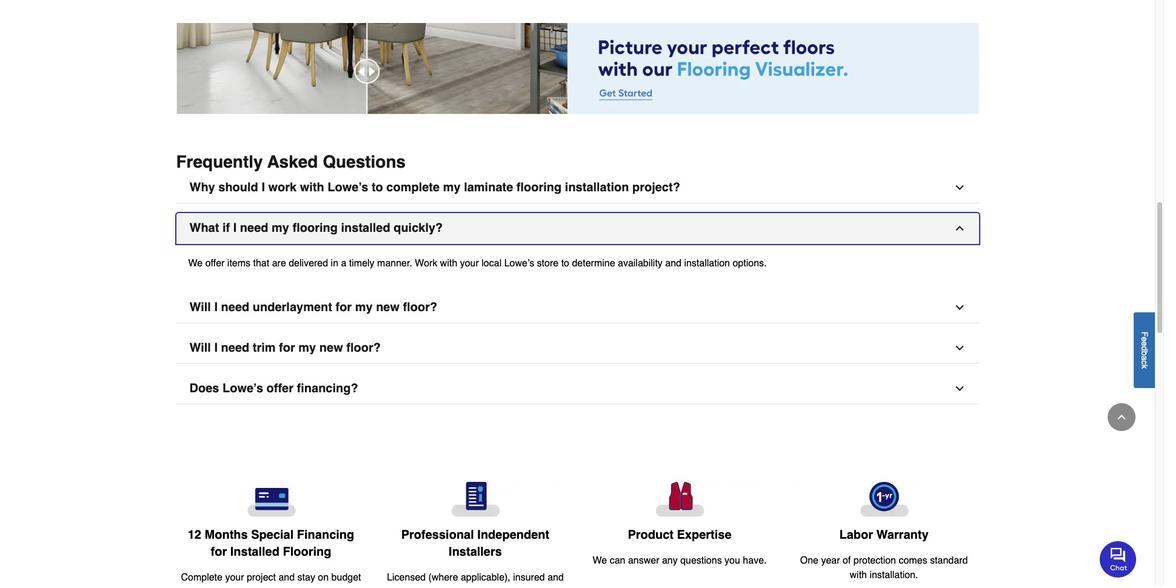 Task type: vqa. For each thing, say whether or not it's contained in the screenshot.
Chevron Up icon in scroll to top element
yes



Task type: locate. For each thing, give the bounding box(es) containing it.
12
[[188, 529, 201, 543]]

a dark blue background check icon. image
[[383, 482, 568, 518]]

2 vertical spatial with
[[850, 570, 867, 581]]

flooring
[[516, 180, 562, 194], [293, 221, 338, 235]]

0 vertical spatial flooring
[[516, 180, 562, 194]]

a
[[341, 258, 346, 269], [1140, 356, 1150, 361]]

complete
[[181, 573, 222, 584]]

to right store
[[561, 258, 569, 269]]

2 horizontal spatial lowe's
[[504, 258, 534, 269]]

financing?
[[297, 382, 358, 396]]

0 horizontal spatial your
[[225, 573, 244, 584]]

what if i need my flooring installed quickly?
[[189, 221, 443, 235]]

frequently
[[176, 152, 263, 171]]

1 vertical spatial flooring
[[293, 221, 338, 235]]

1 vertical spatial offer
[[267, 382, 293, 396]]

your inside complete your project and stay on budget
[[225, 573, 244, 584]]

product
[[628, 528, 674, 542]]

lowe's
[[328, 180, 368, 194], [504, 258, 534, 269], [222, 382, 263, 396]]

0 horizontal spatial floor?
[[346, 341, 381, 355]]

1 vertical spatial for
[[279, 341, 295, 355]]

1 will from the top
[[189, 301, 211, 314]]

offer inside button
[[267, 382, 293, 396]]

should
[[218, 180, 258, 194]]

1 horizontal spatial and
[[548, 573, 564, 584]]

comes
[[899, 556, 927, 567]]

with right work
[[300, 180, 324, 194]]

we down what
[[188, 258, 203, 269]]

for down months
[[211, 546, 227, 560]]

need for underlayment
[[221, 301, 249, 314]]

chevron down image
[[953, 302, 966, 314], [953, 342, 966, 354], [953, 383, 966, 395]]

0 vertical spatial need
[[240, 221, 268, 235]]

0 vertical spatial offer
[[205, 258, 225, 269]]

0 vertical spatial new
[[376, 301, 400, 314]]

1 vertical spatial a
[[1140, 356, 1150, 361]]

standard
[[930, 556, 968, 567]]

new
[[376, 301, 400, 314], [319, 341, 343, 355]]

flooring right laminate
[[516, 180, 562, 194]]

1 vertical spatial need
[[221, 301, 249, 314]]

in
[[331, 258, 338, 269]]

trim
[[253, 341, 276, 355]]

offer left items
[[205, 258, 225, 269]]

2 horizontal spatial and
[[665, 258, 681, 269]]

chevron down image inside 'does lowe's offer financing?' button
[[953, 383, 966, 395]]

will inside button
[[189, 341, 211, 355]]

we
[[188, 258, 203, 269], [593, 556, 607, 567]]

picture your perfect floors with our flooring visualizer. get started. image
[[176, 23, 979, 114]]

for for trim
[[279, 341, 295, 355]]

chevron down image
[[953, 182, 966, 194]]

0 vertical spatial lowe's
[[328, 180, 368, 194]]

for inside button
[[279, 341, 295, 355]]

i inside will i need underlayment for my new floor? button
[[214, 301, 218, 314]]

my
[[443, 180, 461, 194], [272, 221, 289, 235], [355, 301, 373, 314], [299, 341, 316, 355]]

will
[[189, 301, 211, 314], [189, 341, 211, 355]]

and inside complete your project and stay on budget
[[279, 573, 295, 584]]

with
[[300, 180, 324, 194], [440, 258, 457, 269], [850, 570, 867, 581]]

i
[[262, 180, 265, 194], [233, 221, 237, 235], [214, 301, 218, 314], [214, 341, 218, 355]]

my down will i need underlayment for my new floor?
[[299, 341, 316, 355]]

0 vertical spatial floor?
[[403, 301, 437, 314]]

why should i work with lowe's to complete my laminate flooring installation project? button
[[176, 173, 979, 204]]

3 chevron down image from the top
[[953, 383, 966, 395]]

answer
[[628, 556, 659, 567]]

and right availability
[[665, 258, 681, 269]]

we for we offer items that are delivered in a timely manner. work with your local lowe's store to determine availability and installation options.
[[188, 258, 203, 269]]

for
[[336, 301, 352, 314], [279, 341, 295, 355], [211, 546, 227, 560]]

complete
[[386, 180, 440, 194]]

and right the insured
[[548, 573, 564, 584]]

0 vertical spatial we
[[188, 258, 203, 269]]

f e e d b a c k button
[[1134, 313, 1155, 388]]

what
[[189, 221, 219, 235]]

floor? inside button
[[346, 341, 381, 355]]

0 vertical spatial chevron down image
[[953, 302, 966, 314]]

year
[[821, 556, 840, 567]]

1 vertical spatial floor?
[[346, 341, 381, 355]]

lowe's down the "questions"
[[328, 180, 368, 194]]

installation
[[565, 180, 629, 194], [684, 258, 730, 269]]

2 chevron down image from the top
[[953, 342, 966, 354]]

applicable),
[[461, 573, 510, 584]]

0 horizontal spatial new
[[319, 341, 343, 355]]

0 horizontal spatial to
[[372, 180, 383, 194]]

0 horizontal spatial lowe's
[[222, 382, 263, 396]]

offer down will i need trim for my new floor?
[[267, 382, 293, 396]]

for for underlayment
[[336, 301, 352, 314]]

0 vertical spatial to
[[372, 180, 383, 194]]

does lowe's offer financing?
[[189, 382, 358, 396]]

new inside button
[[376, 301, 400, 314]]

0 horizontal spatial installation
[[565, 180, 629, 194]]

1 horizontal spatial to
[[561, 258, 569, 269]]

0 horizontal spatial flooring
[[293, 221, 338, 235]]

2 horizontal spatial for
[[336, 301, 352, 314]]

0 vertical spatial with
[[300, 180, 324, 194]]

1 vertical spatial chevron down image
[[953, 342, 966, 354]]

new for will i need trim for my new floor?
[[319, 341, 343, 355]]

installation up what if i need my flooring installed quickly? button
[[565, 180, 629, 194]]

2 will from the top
[[189, 341, 211, 355]]

0 horizontal spatial we
[[188, 258, 203, 269]]

2 horizontal spatial with
[[850, 570, 867, 581]]

professional independent installers
[[401, 528, 549, 559]]

a inside button
[[1140, 356, 1150, 361]]

are
[[272, 258, 286, 269]]

e up d
[[1140, 337, 1150, 342]]

1 horizontal spatial new
[[376, 301, 400, 314]]

installation.
[[870, 570, 918, 581]]

f
[[1140, 332, 1150, 337]]

we left can
[[593, 556, 607, 567]]

e up b
[[1140, 342, 1150, 346]]

1 horizontal spatial flooring
[[516, 180, 562, 194]]

chevron down image for will i need trim for my new floor?
[[953, 342, 966, 354]]

floor? inside button
[[403, 301, 437, 314]]

lowe's right does
[[222, 382, 263, 396]]

0 vertical spatial installation
[[565, 180, 629, 194]]

need inside will i need trim for my new floor? button
[[221, 341, 249, 355]]

with down of
[[850, 570, 867, 581]]

0 vertical spatial for
[[336, 301, 352, 314]]

1 vertical spatial will
[[189, 341, 211, 355]]

1 horizontal spatial we
[[593, 556, 607, 567]]

need left 'trim'
[[221, 341, 249, 355]]

to down the "questions"
[[372, 180, 383, 194]]

offer
[[205, 258, 225, 269], [267, 382, 293, 396]]

12 months special financing for installed flooring
[[188, 529, 354, 560]]

to
[[372, 180, 383, 194], [561, 258, 569, 269]]

0 vertical spatial a
[[341, 258, 346, 269]]

what if i need my flooring installed quickly? button
[[176, 213, 979, 244]]

your left the 'local'
[[460, 258, 479, 269]]

new inside button
[[319, 341, 343, 355]]

we offer items that are delivered in a timely manner. work with your local lowe's store to determine availability and installation options.
[[188, 258, 767, 269]]

chevron down image for will i need underlayment for my new floor?
[[953, 302, 966, 314]]

need for trim
[[221, 341, 249, 355]]

asked
[[267, 152, 318, 171]]

and
[[665, 258, 681, 269], [548, 573, 564, 584], [279, 573, 295, 584]]

for right 'trim'
[[279, 341, 295, 355]]

i inside why should i work with lowe's to complete my laminate flooring installation project? button
[[262, 180, 265, 194]]

1 horizontal spatial for
[[279, 341, 295, 355]]

to inside why should i work with lowe's to complete my laminate flooring installation project? button
[[372, 180, 383, 194]]

for inside 12 months special financing for installed flooring
[[211, 546, 227, 560]]

floor? up financing?
[[346, 341, 381, 355]]

0 horizontal spatial for
[[211, 546, 227, 560]]

1 horizontal spatial your
[[460, 258, 479, 269]]

new up financing?
[[319, 341, 343, 355]]

stay
[[297, 573, 315, 584]]

a lowe's red vest icon. image
[[587, 482, 772, 518]]

floor? for will i need underlayment for my new floor?
[[403, 301, 437, 314]]

need
[[240, 221, 268, 235], [221, 301, 249, 314], [221, 341, 249, 355]]

and left stay on the left bottom of page
[[279, 573, 295, 584]]

budget
[[331, 573, 361, 584]]

new for will i need underlayment for my new floor?
[[376, 301, 400, 314]]

complete your project and stay on budget
[[181, 573, 361, 587]]

need down items
[[221, 301, 249, 314]]

1 horizontal spatial floor?
[[403, 301, 437, 314]]

1 vertical spatial we
[[593, 556, 607, 567]]

2 vertical spatial for
[[211, 546, 227, 560]]

floor? down the 'work'
[[403, 301, 437, 314]]

2 vertical spatial lowe's
[[222, 382, 263, 396]]

1 horizontal spatial with
[[440, 258, 457, 269]]

2 vertical spatial need
[[221, 341, 249, 355]]

your left project
[[225, 573, 244, 584]]

1 horizontal spatial offer
[[267, 382, 293, 396]]

f e e d b a c k
[[1140, 332, 1150, 369]]

determine
[[572, 258, 615, 269]]

lowe's right the 'local'
[[504, 258, 534, 269]]

1 vertical spatial your
[[225, 573, 244, 584]]

installers
[[449, 545, 502, 559]]

e
[[1140, 337, 1150, 342], [1140, 342, 1150, 346]]

insured
[[513, 573, 545, 584]]

delivered
[[289, 258, 328, 269]]

labor
[[839, 529, 873, 543]]

a up 'k' at the right bottom of the page
[[1140, 356, 1150, 361]]

need right if
[[240, 221, 268, 235]]

flooring up delivered
[[293, 221, 338, 235]]

timely
[[349, 258, 374, 269]]

for down in at the left
[[336, 301, 352, 314]]

need inside will i need underlayment for my new floor? button
[[221, 301, 249, 314]]

product expertise
[[628, 528, 732, 542]]

new down manner.
[[376, 301, 400, 314]]

1 horizontal spatial a
[[1140, 356, 1150, 361]]

1 vertical spatial with
[[440, 258, 457, 269]]

0 horizontal spatial with
[[300, 180, 324, 194]]

have.
[[743, 556, 767, 567]]

1 chevron down image from the top
[[953, 302, 966, 314]]

with inside button
[[300, 180, 324, 194]]

you
[[725, 556, 740, 567]]

i inside what if i need my flooring installed quickly? button
[[233, 221, 237, 235]]

professional
[[401, 528, 474, 542]]

licensed
[[387, 573, 426, 584]]

chevron down image inside will i need underlayment for my new floor? button
[[953, 302, 966, 314]]

will for will i need underlayment for my new floor?
[[189, 301, 211, 314]]

will i need underlayment for my new floor?
[[189, 301, 437, 314]]

0 vertical spatial will
[[189, 301, 211, 314]]

with right the 'work'
[[440, 258, 457, 269]]

1 vertical spatial new
[[319, 341, 343, 355]]

chevron down image inside will i need trim for my new floor? button
[[953, 342, 966, 354]]

1 horizontal spatial installation
[[684, 258, 730, 269]]

will inside button
[[189, 301, 211, 314]]

2 vertical spatial chevron down image
[[953, 383, 966, 395]]

installation left options.
[[684, 258, 730, 269]]

a right in at the left
[[341, 258, 346, 269]]

for inside button
[[336, 301, 352, 314]]

months
[[205, 529, 248, 543]]

floor?
[[403, 301, 437, 314], [346, 341, 381, 355]]

0 horizontal spatial and
[[279, 573, 295, 584]]

does lowe's offer financing? button
[[176, 374, 979, 405]]



Task type: describe. For each thing, give the bounding box(es) containing it.
k
[[1140, 365, 1150, 369]]

any
[[662, 556, 678, 567]]

local
[[482, 258, 502, 269]]

0 horizontal spatial a
[[341, 258, 346, 269]]

will i need trim for my new floor?
[[189, 341, 381, 355]]

my down timely
[[355, 301, 373, 314]]

one year of protection comes standard with installation.
[[800, 556, 968, 581]]

1 e from the top
[[1140, 337, 1150, 342]]

manner.
[[377, 258, 412, 269]]

we for we can answer any questions you have.
[[593, 556, 607, 567]]

underlayment
[[253, 301, 332, 314]]

for for financing
[[211, 546, 227, 560]]

c
[[1140, 361, 1150, 365]]

on
[[318, 573, 329, 584]]

0 horizontal spatial offer
[[205, 258, 225, 269]]

a dark blue credit card icon. image
[[179, 482, 363, 518]]

frequently asked questions
[[176, 152, 406, 171]]

my inside button
[[299, 341, 316, 355]]

2 e from the top
[[1140, 342, 1150, 346]]

chevron up image
[[1116, 412, 1128, 424]]

will i need underlayment for my new floor? button
[[176, 293, 979, 324]]

of
[[843, 556, 851, 567]]

quickly?
[[394, 221, 443, 235]]

d
[[1140, 346, 1150, 351]]

expertise
[[677, 528, 732, 542]]

availability
[[618, 258, 663, 269]]

financing
[[297, 529, 354, 543]]

warranty
[[876, 529, 929, 543]]

can
[[610, 556, 625, 567]]

project?
[[632, 180, 680, 194]]

a blue 1-year labor warranty icon. image
[[792, 482, 976, 518]]

independent
[[477, 528, 549, 542]]

options.
[[733, 258, 767, 269]]

my up are
[[272, 221, 289, 235]]

floor? for will i need trim for my new floor?
[[346, 341, 381, 355]]

installed
[[230, 546, 279, 560]]

labor warranty
[[839, 529, 929, 543]]

0 vertical spatial your
[[460, 258, 479, 269]]

flooring
[[283, 546, 331, 560]]

and inside the licensed (where applicable), insured and
[[548, 573, 564, 584]]

laminate
[[464, 180, 513, 194]]

i inside will i need trim for my new floor? button
[[214, 341, 218, 355]]

b
[[1140, 351, 1150, 356]]

why
[[189, 180, 215, 194]]

installation inside button
[[565, 180, 629, 194]]

store
[[537, 258, 559, 269]]

if
[[222, 221, 230, 235]]

items
[[227, 258, 250, 269]]

need inside what if i need my flooring installed quickly? button
[[240, 221, 268, 235]]

chevron up image
[[953, 222, 966, 234]]

work
[[268, 180, 297, 194]]

we can answer any questions you have.
[[593, 556, 767, 567]]

licensed (where applicable), insured and
[[387, 573, 564, 587]]

(where
[[428, 573, 458, 584]]

why should i work with lowe's to complete my laminate flooring installation project?
[[189, 180, 680, 194]]

questions
[[680, 556, 722, 567]]

protection
[[854, 556, 896, 567]]

will for will i need trim for my new floor?
[[189, 341, 211, 355]]

one
[[800, 556, 818, 567]]

scroll to top element
[[1108, 404, 1136, 432]]

my left laminate
[[443, 180, 461, 194]]

does
[[189, 382, 219, 396]]

installed
[[341, 221, 390, 235]]

chevron down image for does lowe's offer financing?
[[953, 383, 966, 395]]

special
[[251, 529, 294, 543]]

that
[[253, 258, 269, 269]]

will i need trim for my new floor? button
[[176, 333, 979, 364]]

1 horizontal spatial lowe's
[[328, 180, 368, 194]]

1 vertical spatial installation
[[684, 258, 730, 269]]

1 vertical spatial lowe's
[[504, 258, 534, 269]]

work
[[415, 258, 437, 269]]

1 vertical spatial to
[[561, 258, 569, 269]]

project
[[247, 573, 276, 584]]

chat invite button image
[[1100, 541, 1137, 578]]

questions
[[323, 152, 406, 171]]

with inside one year of protection comes standard with installation.
[[850, 570, 867, 581]]



